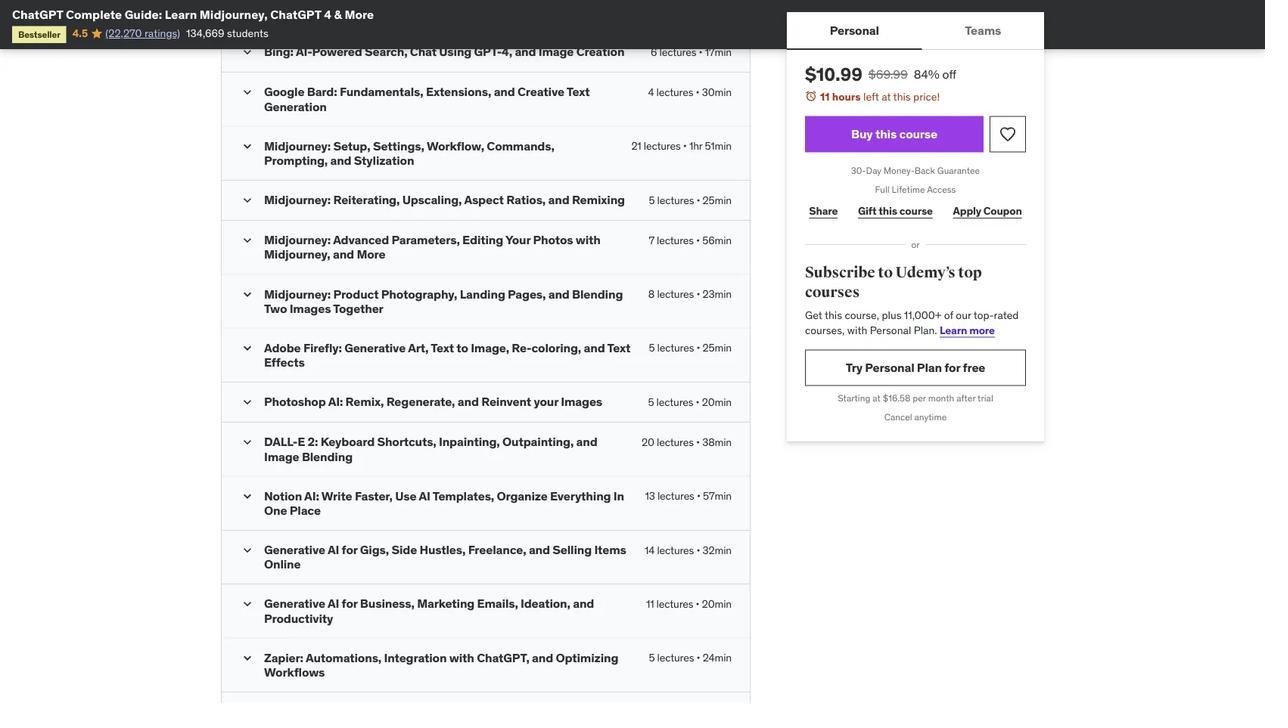 Task type: vqa. For each thing, say whether or not it's contained in the screenshot.
2nd the 11 from the top
no



Task type: describe. For each thing, give the bounding box(es) containing it.
image inside dall-e 2: keyboard shortcuts, inpainting, outpainting, and image blending
[[264, 449, 299, 464]]

1 horizontal spatial image
[[539, 44, 574, 59]]

0 vertical spatial 4
[[324, 6, 331, 22]]

trial
[[978, 393, 993, 404]]

14 lectures • 32min
[[645, 544, 732, 557]]

course for buy this course
[[899, 126, 937, 142]]

bing:
[[264, 44, 293, 59]]

20 lectures • 38min
[[642, 435, 732, 449]]

marketing
[[417, 596, 475, 612]]

4.5
[[72, 26, 88, 40]]

5 for midjourney: reiterating, upscaling, aspect ratios, and remixing
[[649, 193, 655, 207]]

top
[[958, 264, 982, 282]]

your
[[505, 232, 531, 248]]

0 vertical spatial more
[[345, 6, 374, 22]]

remix,
[[345, 394, 384, 410]]

&
[[334, 6, 342, 22]]

small image for midjourney: setup, settings, workflow, commands, prompting, and stylization
[[240, 139, 255, 154]]

• for dall-e 2: keyboard shortcuts, inpainting, outpainting, and image blending
[[696, 435, 700, 449]]

and right 4,
[[515, 44, 536, 59]]

get this course, plus 11,000+ of our top-rated courses, with personal plan.
[[805, 309, 1019, 337]]

0 horizontal spatial learn
[[165, 6, 197, 22]]

$10.99 $69.99 84% off
[[805, 63, 957, 86]]

$16.58
[[883, 393, 911, 404]]

courses,
[[805, 323, 845, 337]]

reiterating,
[[333, 192, 400, 208]]

• for bing: ai-powered search, chat using gpt-4, and image creation
[[699, 45, 703, 59]]

• for adobe firefly: generative art, text to image, re-coloring, and text effects
[[696, 341, 700, 355]]

11 for 11 hours left at this price!
[[820, 90, 830, 103]]

this for gift
[[879, 204, 897, 218]]

lectures for adobe firefly: generative art, text to image, re-coloring, and text effects
[[657, 341, 694, 355]]

this for buy
[[875, 126, 897, 142]]

hours
[[832, 90, 861, 103]]

$69.99
[[868, 66, 908, 82]]

17min
[[705, 45, 732, 59]]

11 hours left at this price!
[[820, 90, 940, 103]]

learn more
[[940, 323, 995, 337]]

and inside midjourney: advanced parameters, editing your photos with midjourney, and more
[[333, 247, 354, 262]]

5 lectures • 25min for adobe firefly: generative art, text to image, re-coloring, and text effects
[[649, 341, 732, 355]]

shortcuts,
[[377, 434, 436, 450]]

tab list containing personal
[[787, 12, 1044, 50]]

photoshop
[[264, 394, 326, 410]]

search,
[[365, 44, 407, 59]]

midjourney: for midjourney: product photography, landing pages, and blending two images together
[[264, 286, 331, 302]]

per
[[913, 393, 926, 404]]

text inside google bard: fundamentals, extensions, and creative text generation
[[567, 84, 590, 100]]

8
[[648, 287, 655, 301]]

• for generative ai for business, marketing emails, ideation, and productivity
[[696, 598, 700, 611]]

1 vertical spatial 4
[[648, 85, 654, 99]]

faster,
[[355, 488, 393, 504]]

2:
[[308, 434, 318, 450]]

lectures for generative ai for business, marketing emails, ideation, and productivity
[[656, 598, 693, 611]]

generative ai for gigs, side hustles, freelance, and selling items online
[[264, 542, 626, 572]]

(22,270
[[105, 26, 142, 40]]

workflow,
[[427, 138, 484, 154]]

57min
[[703, 490, 732, 503]]

powered
[[312, 44, 362, 59]]

small image for midjourney: product photography, landing pages, and blending two images together
[[240, 287, 255, 302]]

small image for adobe firefly: generative art, text to image, re-coloring, and text effects
[[240, 341, 255, 356]]

and inside midjourney: product photography, landing pages, and blending two images together
[[548, 286, 570, 302]]

6
[[651, 45, 657, 59]]

ratios,
[[506, 192, 546, 208]]

image,
[[471, 340, 509, 356]]

for for generative ai for business, marketing emails, ideation, and productivity
[[342, 596, 358, 612]]

art,
[[408, 340, 429, 356]]

lectures for bing: ai-powered search, chat using gpt-4, and image creation
[[659, 45, 696, 59]]

one
[[264, 503, 287, 518]]

51min
[[705, 139, 732, 153]]

e
[[297, 434, 305, 450]]

inpainting,
[[439, 434, 500, 450]]

134,669
[[186, 26, 224, 40]]

• for midjourney: product photography, landing pages, and blending two images together
[[696, 287, 700, 301]]

photoshop ai: remix, regenerate, and reinvent your images
[[264, 394, 602, 410]]

commands,
[[487, 138, 554, 154]]

gift this course link
[[854, 196, 937, 226]]

• for notion ai: write faster, use ai templates, organize everything in one place
[[697, 490, 701, 503]]

images inside midjourney: product photography, landing pages, and blending two images together
[[290, 301, 331, 316]]

generative for business,
[[264, 596, 325, 612]]

2 vertical spatial personal
[[865, 360, 914, 376]]

this for get
[[825, 309, 842, 322]]

21 lectures • 1hr 51min
[[631, 139, 732, 153]]

this left price!
[[893, 90, 911, 103]]

more inside midjourney: advanced parameters, editing your photos with midjourney, and more
[[357, 247, 385, 262]]

subscribe
[[805, 264, 875, 282]]

small image for midjourney: advanced parameters, editing your photos with midjourney, and more
[[240, 233, 255, 248]]

google
[[264, 84, 304, 100]]

generation
[[264, 99, 327, 114]]

aspect
[[464, 192, 504, 208]]

share button
[[805, 196, 842, 226]]

38min
[[702, 435, 732, 449]]

teams button
[[922, 12, 1044, 48]]

extensions,
[[426, 84, 491, 100]]

landing
[[460, 286, 505, 302]]

0 vertical spatial for
[[944, 360, 960, 376]]

zapier: automations, integration with chatgpt, and optimizing workflows
[[264, 650, 618, 680]]

complete
[[66, 6, 122, 22]]

plus
[[882, 309, 902, 322]]

1 chatgpt from the left
[[12, 6, 63, 22]]

lectures for midjourney: reiterating, upscaling, aspect ratios, and remixing
[[657, 193, 694, 207]]

stylization
[[354, 153, 414, 168]]

udemy's
[[895, 264, 955, 282]]

• for midjourney: setup, settings, workflow, commands, prompting, and stylization
[[683, 139, 687, 153]]

for for generative ai for gigs, side hustles, freelance, and selling items online
[[342, 542, 358, 558]]

at inside the starting at $16.58 per month after trial cancel anytime
[[873, 393, 881, 404]]

21
[[631, 139, 641, 153]]

small image for generative ai for business, marketing emails, ideation, and productivity
[[240, 597, 255, 612]]

with inside get this course, plus 11,000+ of our top-rated courses, with personal plan.
[[847, 323, 867, 337]]

midjourney: setup, settings, workflow, commands, prompting, and stylization
[[264, 138, 554, 168]]

lectures for notion ai: write faster, use ai templates, organize everything in one place
[[657, 490, 694, 503]]

5 for photoshop ai: remix, regenerate, and reinvent your images
[[648, 395, 654, 409]]

wishlist image
[[999, 125, 1017, 143]]

in
[[613, 488, 624, 504]]

ai for business,
[[328, 596, 339, 612]]

our
[[956, 309, 971, 322]]

11,000+
[[904, 309, 942, 322]]

ai: for notion
[[304, 488, 319, 504]]

and inside google bard: fundamentals, extensions, and creative text generation
[[494, 84, 515, 100]]

outpainting,
[[502, 434, 574, 450]]

hustles,
[[420, 542, 466, 558]]

8 lectures • 23min
[[648, 287, 732, 301]]

top-
[[974, 309, 994, 322]]

4,
[[502, 44, 512, 59]]

course,
[[845, 309, 879, 322]]

30min
[[702, 85, 732, 99]]

notion ai: write faster, use ai templates, organize everything in one place
[[264, 488, 624, 518]]

generative for gigs,
[[264, 542, 325, 558]]

try personal plan for free link
[[805, 350, 1026, 386]]

11 for 11 lectures • 20min
[[646, 598, 654, 611]]

free
[[963, 360, 985, 376]]

ai: for photoshop
[[328, 394, 343, 410]]

buy this course
[[851, 126, 937, 142]]

and inside midjourney: setup, settings, workflow, commands, prompting, and stylization
[[330, 153, 351, 168]]

using
[[439, 44, 472, 59]]

• for generative ai for gigs, side hustles, freelance, and selling items online
[[696, 544, 700, 557]]

two
[[264, 301, 287, 316]]

30-
[[851, 165, 866, 177]]

money-
[[884, 165, 915, 177]]



Task type: locate. For each thing, give the bounding box(es) containing it.
lectures down 14 lectures • 32min
[[656, 598, 693, 611]]

gpt-
[[474, 44, 502, 59]]

• left 56min
[[696, 233, 700, 247]]

0 horizontal spatial 4
[[324, 6, 331, 22]]

online
[[264, 557, 301, 572]]

midjourney: for midjourney: reiterating, upscaling, aspect ratios, and remixing
[[264, 192, 331, 208]]

1 horizontal spatial to
[[878, 264, 893, 282]]

ideation,
[[521, 596, 570, 612]]

• for photoshop ai: remix, regenerate, and reinvent your images
[[696, 395, 700, 409]]

and right "coloring,"
[[584, 340, 605, 356]]

0 vertical spatial 25min
[[703, 193, 732, 207]]

0 vertical spatial images
[[290, 301, 331, 316]]

small image for google
[[240, 85, 255, 100]]

use
[[395, 488, 416, 504]]

1 horizontal spatial blending
[[572, 286, 623, 302]]

9 small image from the top
[[240, 489, 255, 504]]

text right creative
[[567, 84, 590, 100]]

midjourney: for midjourney: advanced parameters, editing your photos with midjourney, and more
[[264, 232, 331, 248]]

2 vertical spatial ai
[[328, 596, 339, 612]]

and left creative
[[494, 84, 515, 100]]

0 horizontal spatial with
[[449, 650, 474, 666]]

guarantee
[[937, 165, 980, 177]]

lectures right 21
[[644, 139, 681, 153]]

4 down '6'
[[648, 85, 654, 99]]

1 vertical spatial 25min
[[703, 341, 732, 355]]

this
[[893, 90, 911, 103], [875, 126, 897, 142], [879, 204, 897, 218], [825, 309, 842, 322]]

at right left
[[882, 90, 891, 103]]

write
[[321, 488, 352, 504]]

5 for zapier: automations, integration with chatgpt, and optimizing workflows
[[649, 652, 655, 665]]

5 right optimizing
[[649, 652, 655, 665]]

• left 32min
[[696, 544, 700, 557]]

and right ratios,
[[548, 192, 569, 208]]

4 midjourney: from the top
[[264, 286, 331, 302]]

5 lectures • 25min for midjourney: reiterating, upscaling, aspect ratios, and remixing
[[649, 193, 732, 207]]

creation
[[576, 44, 625, 59]]

• left 57min
[[697, 490, 701, 503]]

images right two
[[290, 301, 331, 316]]

off
[[942, 66, 957, 82]]

1 small image from the top
[[240, 85, 255, 100]]

course inside 'link'
[[900, 204, 933, 218]]

and inside zapier: automations, integration with chatgpt, and optimizing workflows
[[532, 650, 553, 666]]

ai for gigs,
[[328, 542, 339, 558]]

0 vertical spatial midjourney,
[[200, 6, 268, 22]]

midjourney: down generation
[[264, 138, 331, 154]]

firefly:
[[303, 340, 342, 356]]

small image left zapier:
[[240, 651, 255, 666]]

1 vertical spatial ai
[[328, 542, 339, 558]]

cancel
[[884, 411, 912, 423]]

6 small image from the top
[[240, 341, 255, 356]]

2 20min from the top
[[702, 598, 732, 611]]

organize
[[497, 488, 548, 504]]

1 vertical spatial 11
[[646, 598, 654, 611]]

and right outpainting,
[[576, 434, 597, 450]]

0 vertical spatial small image
[[240, 85, 255, 100]]

2 horizontal spatial with
[[847, 323, 867, 337]]

personal down plus
[[870, 323, 911, 337]]

images right your
[[561, 394, 602, 410]]

lectures right '6'
[[659, 45, 696, 59]]

photos
[[533, 232, 573, 248]]

1 vertical spatial 5 lectures • 25min
[[649, 341, 732, 355]]

bard:
[[307, 84, 337, 100]]

3 small image from the top
[[240, 193, 255, 208]]

13 lectures • 57min
[[645, 490, 732, 503]]

13
[[645, 490, 655, 503]]

lectures for generative ai for gigs, side hustles, freelance, and selling items online
[[657, 544, 694, 557]]

midjourney: inside midjourney: product photography, landing pages, and blending two images together
[[264, 286, 331, 302]]

4 small image from the top
[[240, 233, 255, 248]]

5 small image from the top
[[240, 287, 255, 302]]

blending left 8
[[572, 286, 623, 302]]

plan
[[917, 360, 942, 376]]

with inside midjourney: advanced parameters, editing your photos with midjourney, and more
[[576, 232, 601, 248]]

lectures for midjourney: setup, settings, workflow, commands, prompting, and stylization
[[644, 139, 681, 153]]

midjourney: inside midjourney: advanced parameters, editing your photos with midjourney, and more
[[264, 232, 331, 248]]

• up '7 lectures • 56min'
[[696, 193, 700, 207]]

1 horizontal spatial 11
[[820, 90, 830, 103]]

• for midjourney: reiterating, upscaling, aspect ratios, and remixing
[[696, 193, 700, 207]]

blending inside midjourney: product photography, landing pages, and blending two images together
[[572, 286, 623, 302]]

0 vertical spatial learn
[[165, 6, 197, 22]]

ai inside notion ai: write faster, use ai templates, organize everything in one place
[[419, 488, 430, 504]]

apply coupon
[[953, 204, 1022, 218]]

• for zapier: automations, integration with chatgpt, and optimizing workflows
[[696, 652, 700, 665]]

tab list
[[787, 12, 1044, 50]]

course inside button
[[899, 126, 937, 142]]

keyboard
[[321, 434, 375, 450]]

0 vertical spatial with
[[576, 232, 601, 248]]

midjourney, inside midjourney: advanced parameters, editing your photos with midjourney, and more
[[264, 247, 330, 262]]

5 lectures • 25min down 8 lectures • 23min
[[649, 341, 732, 355]]

chatgpt
[[12, 6, 63, 22], [270, 6, 321, 22]]

ai right use
[[419, 488, 430, 504]]

5 up "20"
[[648, 395, 654, 409]]

0 vertical spatial 11
[[820, 90, 830, 103]]

and left reinvent
[[458, 394, 479, 410]]

small image
[[240, 45, 255, 60], [240, 139, 255, 154], [240, 193, 255, 208], [240, 233, 255, 248], [240, 287, 255, 302], [240, 341, 255, 356], [240, 395, 255, 410], [240, 435, 255, 450], [240, 489, 255, 504], [240, 597, 255, 612]]

to inside adobe firefly: generative art, text to image, re-coloring, and text effects
[[456, 340, 468, 356]]

25min down 23min
[[703, 341, 732, 355]]

and up product
[[333, 247, 354, 262]]

• left 38min
[[696, 435, 700, 449]]

ai: left write
[[304, 488, 319, 504]]

price!
[[913, 90, 940, 103]]

• up the 20 lectures • 38min
[[696, 395, 700, 409]]

gift
[[858, 204, 877, 218]]

for left free
[[944, 360, 960, 376]]

to left the udemy's
[[878, 264, 893, 282]]

0 vertical spatial course
[[899, 126, 937, 142]]

5 lectures • 25min
[[649, 193, 732, 207], [649, 341, 732, 355]]

2 small image from the top
[[240, 139, 255, 154]]

dall-
[[264, 434, 297, 450]]

lectures up '7 lectures • 56min'
[[657, 193, 694, 207]]

starting at $16.58 per month after trial cancel anytime
[[838, 393, 993, 423]]

1 midjourney: from the top
[[264, 138, 331, 154]]

1 horizontal spatial with
[[576, 232, 601, 248]]

midjourney, up the 134,669 students
[[200, 6, 268, 22]]

11
[[820, 90, 830, 103], [646, 598, 654, 611]]

notion
[[264, 488, 302, 504]]

3 midjourney: from the top
[[264, 232, 331, 248]]

lectures left 30min
[[656, 85, 693, 99]]

gift this course
[[858, 204, 933, 218]]

coloring,
[[531, 340, 581, 356]]

midjourney: inside midjourney: setup, settings, workflow, commands, prompting, and stylization
[[264, 138, 331, 154]]

lectures for midjourney: advanced parameters, editing your photos with midjourney, and more
[[657, 233, 694, 247]]

lectures right 8
[[657, 287, 694, 301]]

ai inside generative ai for gigs, side hustles, freelance, and selling items online
[[328, 542, 339, 558]]

try
[[846, 360, 863, 376]]

0 horizontal spatial at
[[873, 393, 881, 404]]

regenerate,
[[386, 394, 455, 410]]

0 horizontal spatial ai:
[[304, 488, 319, 504]]

this inside button
[[875, 126, 897, 142]]

1 vertical spatial midjourney,
[[264, 247, 330, 262]]

buy this course button
[[805, 116, 984, 153]]

1 25min from the top
[[703, 193, 732, 207]]

at left $16.58
[[873, 393, 881, 404]]

freelance,
[[468, 542, 526, 558]]

1hr
[[689, 139, 702, 153]]

small image left google
[[240, 85, 255, 100]]

for inside generative ai for business, marketing emails, ideation, and productivity
[[342, 596, 358, 612]]

lectures left '24min'
[[657, 652, 694, 665]]

re-
[[512, 340, 531, 356]]

midjourney: reiterating, upscaling, aspect ratios, and remixing
[[264, 192, 625, 208]]

1 vertical spatial blending
[[302, 449, 353, 464]]

generative inside adobe firefly: generative art, text to image, re-coloring, and text effects
[[344, 340, 406, 356]]

ai inside generative ai for business, marketing emails, ideation, and productivity
[[328, 596, 339, 612]]

20
[[642, 435, 654, 449]]

1 course from the top
[[899, 126, 937, 142]]

0 vertical spatial ai
[[419, 488, 430, 504]]

• down 8 lectures • 23min
[[696, 341, 700, 355]]

1 vertical spatial learn
[[940, 323, 967, 337]]

20min up 38min
[[702, 395, 732, 409]]

1 horizontal spatial text
[[567, 84, 590, 100]]

1 vertical spatial with
[[847, 323, 867, 337]]

generative
[[344, 340, 406, 356], [264, 542, 325, 558], [264, 596, 325, 612]]

4 left &
[[324, 6, 331, 22]]

settings,
[[373, 138, 424, 154]]

place
[[290, 503, 321, 518]]

blending inside dall-e 2: keyboard shortcuts, inpainting, outpainting, and image blending
[[302, 449, 353, 464]]

2 vertical spatial generative
[[264, 596, 325, 612]]

for left gigs,
[[342, 542, 358, 558]]

lectures up the 20 lectures • 38min
[[656, 395, 693, 409]]

5 for adobe firefly: generative art, text to image, re-coloring, and text effects
[[649, 341, 655, 355]]

to left image, on the left of the page
[[456, 340, 468, 356]]

small image
[[240, 85, 255, 100], [240, 543, 255, 558], [240, 651, 255, 666]]

and left stylization
[[330, 153, 351, 168]]

3 small image from the top
[[240, 651, 255, 666]]

1 horizontal spatial images
[[561, 394, 602, 410]]

small image for generative
[[240, 543, 255, 558]]

generative inside generative ai for gigs, side hustles, freelance, and selling items online
[[264, 542, 325, 558]]

small image for notion ai: write faster, use ai templates, organize everything in one place
[[240, 489, 255, 504]]

generative down together
[[344, 340, 406, 356]]

1 horizontal spatial 4
[[648, 85, 654, 99]]

teams
[[965, 22, 1001, 38]]

1 vertical spatial personal
[[870, 323, 911, 337]]

0 vertical spatial personal
[[830, 22, 879, 38]]

1 small image from the top
[[240, 45, 255, 60]]

lifetime
[[892, 184, 925, 196]]

text right "coloring,"
[[607, 340, 630, 356]]

• for google bard: fundamentals, extensions, and creative text generation
[[696, 85, 700, 99]]

1 vertical spatial generative
[[264, 542, 325, 558]]

2 horizontal spatial text
[[607, 340, 630, 356]]

to inside subscribe to udemy's top courses
[[878, 264, 893, 282]]

lectures
[[659, 45, 696, 59], [656, 85, 693, 99], [644, 139, 681, 153], [657, 193, 694, 207], [657, 233, 694, 247], [657, 287, 694, 301], [657, 341, 694, 355], [656, 395, 693, 409], [657, 435, 694, 449], [657, 490, 694, 503], [657, 544, 694, 557], [656, 598, 693, 611], [657, 652, 694, 665]]

24min
[[703, 652, 732, 665]]

lectures up 5 lectures • 20min
[[657, 341, 694, 355]]

• left '1hr'
[[683, 139, 687, 153]]

0 vertical spatial ai:
[[328, 394, 343, 410]]

0 horizontal spatial blending
[[302, 449, 353, 464]]

and inside dall-e 2: keyboard shortcuts, inpainting, outpainting, and image blending
[[576, 434, 597, 450]]

generative down place
[[264, 542, 325, 558]]

and inside adobe firefly: generative art, text to image, re-coloring, and text effects
[[584, 340, 605, 356]]

optimizing
[[556, 650, 618, 666]]

advanced
[[333, 232, 389, 248]]

for inside generative ai for gigs, side hustles, freelance, and selling items online
[[342, 542, 358, 558]]

1 vertical spatial 20min
[[702, 598, 732, 611]]

23min
[[703, 287, 732, 301]]

and left selling
[[529, 542, 550, 558]]

7 small image from the top
[[240, 395, 255, 410]]

image up creative
[[539, 44, 574, 59]]

1 5 lectures • 25min from the top
[[649, 193, 732, 207]]

0 horizontal spatial text
[[431, 340, 454, 356]]

personal inside get this course, plus 11,000+ of our top-rated courses, with personal plan.
[[870, 323, 911, 337]]

with down course, at the right
[[847, 323, 867, 337]]

personal up $16.58
[[865, 360, 914, 376]]

this inside get this course, plus 11,000+ of our top-rated courses, with personal plan.
[[825, 309, 842, 322]]

small image left online
[[240, 543, 255, 558]]

personal up $10.99
[[830, 22, 879, 38]]

month
[[928, 393, 954, 404]]

fundamentals,
[[340, 84, 423, 100]]

2 course from the top
[[900, 204, 933, 218]]

small image for midjourney: reiterating, upscaling, aspect ratios, and remixing
[[240, 193, 255, 208]]

2 midjourney: from the top
[[264, 192, 331, 208]]

personal inside button
[[830, 22, 879, 38]]

0 horizontal spatial images
[[290, 301, 331, 316]]

lectures for google bard: fundamentals, extensions, and creative text generation
[[656, 85, 693, 99]]

ai: inside notion ai: write faster, use ai templates, organize everything in one place
[[304, 488, 319, 504]]

setup,
[[333, 138, 370, 154]]

midjourney: up adobe
[[264, 286, 331, 302]]

lectures right 13
[[657, 490, 694, 503]]

• left '24min'
[[696, 652, 700, 665]]

25min for adobe firefly: generative art, text to image, re-coloring, and text effects
[[703, 341, 732, 355]]

course for gift this course
[[900, 204, 933, 218]]

and inside generative ai for business, marketing emails, ideation, and productivity
[[573, 596, 594, 612]]

ai:
[[328, 394, 343, 410], [304, 488, 319, 504]]

business,
[[360, 596, 414, 612]]

8 small image from the top
[[240, 435, 255, 450]]

5 down 8
[[649, 341, 655, 355]]

learn down of
[[940, 323, 967, 337]]

and right ideation, at the left of the page
[[573, 596, 594, 612]]

1 vertical spatial image
[[264, 449, 299, 464]]

and right pages,
[[548, 286, 570, 302]]

get
[[805, 309, 822, 322]]

2 chatgpt from the left
[[270, 6, 321, 22]]

1 vertical spatial at
[[873, 393, 881, 404]]

generative down online
[[264, 596, 325, 612]]

lectures for zapier: automations, integration with chatgpt, and optimizing workflows
[[657, 652, 694, 665]]

10 small image from the top
[[240, 597, 255, 612]]

• for midjourney: advanced parameters, editing your photos with midjourney, and more
[[696, 233, 700, 247]]

1 horizontal spatial chatgpt
[[270, 6, 321, 22]]

lectures for photoshop ai: remix, regenerate, and reinvent your images
[[656, 395, 693, 409]]

1 vertical spatial course
[[900, 204, 933, 218]]

chatgpt up ai-
[[270, 6, 321, 22]]

0 horizontal spatial to
[[456, 340, 468, 356]]

chatgpt complete guide: learn midjourney, chatgpt 4 & more
[[12, 6, 374, 22]]

small image for photoshop ai: remix, regenerate, and reinvent your images
[[240, 395, 255, 410]]

more
[[969, 323, 995, 337]]

2 vertical spatial with
[[449, 650, 474, 666]]

lectures right 7
[[657, 233, 694, 247]]

midjourney: down prompting,
[[264, 192, 331, 208]]

and right chatgpt,
[[532, 650, 553, 666]]

emails,
[[477, 596, 518, 612]]

5 lectures • 25min up '7 lectures • 56min'
[[649, 193, 732, 207]]

lectures right "20"
[[657, 435, 694, 449]]

blending up write
[[302, 449, 353, 464]]

0 horizontal spatial chatgpt
[[12, 6, 63, 22]]

alarm image
[[805, 90, 817, 102]]

small image for dall-e 2: keyboard shortcuts, inpainting, outpainting, and image blending
[[240, 435, 255, 450]]

1 vertical spatial images
[[561, 394, 602, 410]]

coupon
[[984, 204, 1022, 218]]

• up 5 lectures • 24min
[[696, 598, 700, 611]]

with inside zapier: automations, integration with chatgpt, and optimizing workflows
[[449, 650, 474, 666]]

25min for midjourney: reiterating, upscaling, aspect ratios, and remixing
[[703, 193, 732, 207]]

your
[[534, 394, 558, 410]]

image left 2:
[[264, 449, 299, 464]]

0 vertical spatial generative
[[344, 340, 406, 356]]

2 small image from the top
[[240, 543, 255, 558]]

small image for bing: ai-powered search, chat using gpt-4, and image creation
[[240, 45, 255, 60]]

ratings)
[[145, 26, 180, 40]]

more up product
[[357, 247, 385, 262]]

0 horizontal spatial 11
[[646, 598, 654, 611]]

adobe firefly: generative art, text to image, re-coloring, and text effects
[[264, 340, 630, 370]]

25min up 56min
[[703, 193, 732, 207]]

• left 23min
[[696, 287, 700, 301]]

more right &
[[345, 6, 374, 22]]

2 5 lectures • 25min from the top
[[649, 341, 732, 355]]

ai
[[419, 488, 430, 504], [328, 542, 339, 558], [328, 596, 339, 612]]

0 vertical spatial 20min
[[702, 395, 732, 409]]

(22,270 ratings)
[[105, 26, 180, 40]]

this right gift
[[879, 204, 897, 218]]

20min down 32min
[[702, 598, 732, 611]]

ai left business,
[[328, 596, 339, 612]]

ai-
[[296, 44, 312, 59]]

text right the art,
[[431, 340, 454, 356]]

20min for and
[[702, 598, 732, 611]]

this right 'buy'
[[875, 126, 897, 142]]

0 vertical spatial image
[[539, 44, 574, 59]]

84%
[[914, 66, 939, 82]]

2 vertical spatial for
[[342, 596, 358, 612]]

0 horizontal spatial image
[[264, 449, 299, 464]]

courses
[[805, 283, 860, 302]]

lectures right 14
[[657, 544, 694, 557]]

0 vertical spatial blending
[[572, 286, 623, 302]]

11 down 14
[[646, 598, 654, 611]]

1 20min from the top
[[702, 395, 732, 409]]

1 vertical spatial for
[[342, 542, 358, 558]]

20min
[[702, 395, 732, 409], [702, 598, 732, 611]]

apply
[[953, 204, 981, 218]]

students
[[227, 26, 269, 40]]

product
[[333, 286, 379, 302]]

learn up ratings)
[[165, 6, 197, 22]]

0 vertical spatial at
[[882, 90, 891, 103]]

midjourney, up two
[[264, 247, 330, 262]]

0 vertical spatial 5 lectures • 25min
[[649, 193, 732, 207]]

lectures for midjourney: product photography, landing pages, and blending two images together
[[657, 287, 694, 301]]

1 horizontal spatial at
[[882, 90, 891, 103]]

small image for zapier:
[[240, 651, 255, 666]]

generative inside generative ai for business, marketing emails, ideation, and productivity
[[264, 596, 325, 612]]

course up back
[[899, 126, 937, 142]]

with
[[576, 232, 601, 248], [847, 323, 867, 337], [449, 650, 474, 666]]

• left 17min
[[699, 45, 703, 59]]

for left business,
[[342, 596, 358, 612]]

midjourney: left advanced
[[264, 232, 331, 248]]

ai: left remix,
[[328, 394, 343, 410]]

midjourney: product photography, landing pages, and blending two images together
[[264, 286, 623, 316]]

reinvent
[[481, 394, 531, 410]]

1 vertical spatial to
[[456, 340, 468, 356]]

after
[[957, 393, 976, 404]]

11 right alarm image
[[820, 90, 830, 103]]

learn more link
[[940, 323, 995, 337]]

and inside generative ai for gigs, side hustles, freelance, and selling items online
[[529, 542, 550, 558]]

remixing
[[572, 192, 625, 208]]

this inside 'link'
[[879, 204, 897, 218]]

1 horizontal spatial learn
[[940, 323, 967, 337]]

5 up 7
[[649, 193, 655, 207]]

lectures for dall-e 2: keyboard shortcuts, inpainting, outpainting, and image blending
[[657, 435, 694, 449]]

course
[[899, 126, 937, 142], [900, 204, 933, 218]]

1 vertical spatial more
[[357, 247, 385, 262]]

20min for images
[[702, 395, 732, 409]]

2 vertical spatial small image
[[240, 651, 255, 666]]

midjourney: for midjourney: setup, settings, workflow, commands, prompting, and stylization
[[264, 138, 331, 154]]

• left 30min
[[696, 85, 700, 99]]

starting
[[838, 393, 870, 404]]

1 vertical spatial small image
[[240, 543, 255, 558]]

0 vertical spatial to
[[878, 264, 893, 282]]

share
[[809, 204, 838, 218]]

this up courses,
[[825, 309, 842, 322]]

with left chatgpt,
[[449, 650, 474, 666]]

1 vertical spatial ai:
[[304, 488, 319, 504]]

1 horizontal spatial ai:
[[328, 394, 343, 410]]

2 25min from the top
[[703, 341, 732, 355]]

ai left gigs,
[[328, 542, 339, 558]]



